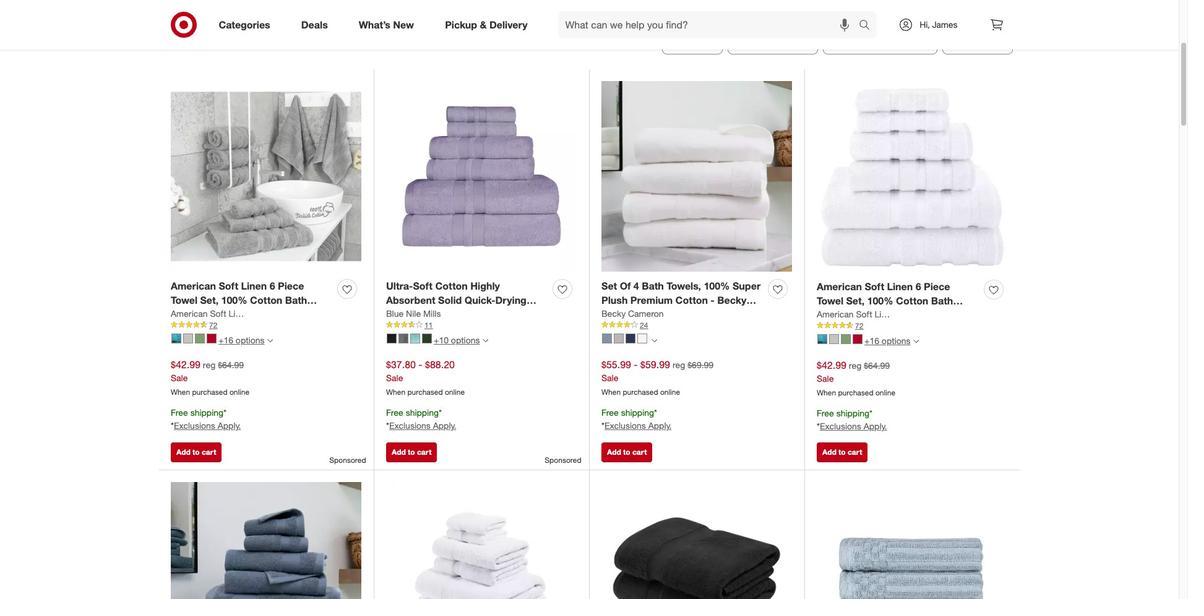 Task type: vqa. For each thing, say whether or not it's contained in the screenshot.
"Wondershop"
no



Task type: describe. For each thing, give the bounding box(es) containing it.
$37.80
[[386, 358, 416, 371]]

set of 4 bath towels, 100% super plush premium cotton - becky cameron
[[602, 280, 761, 320]]

all colors + 16 more colors element for sage green icon
[[267, 337, 273, 344]]

online inside "$55.99 - $59.99 reg $69.99 sale when purchased online"
[[660, 387, 680, 397]]

american soft linen 6 piece towel set, 100% cotton bath towels for bathroom for sage green image's the american soft linen link
[[817, 280, 954, 321]]

bathroom for sage green image's the american soft linen link
[[868, 309, 914, 321]]

cotton up all colors + 16 more colors image
[[896, 295, 929, 307]]

by
[[439, 308, 450, 320]]

cart for sage green image
[[848, 447, 863, 457]]

add to cart for sage green image's 'add to cart' button
[[823, 447, 863, 457]]

$64.99 for sage green image
[[864, 360, 890, 371]]

towel for aqua blue icon
[[171, 294, 197, 306]]

+10 options button
[[381, 330, 494, 350]]

ultra-soft cotton highly absorbent solid quick-drying towel sets by blue nile mills link
[[386, 279, 548, 320]]

towels,
[[667, 280, 701, 292]]

same
[[846, 35, 872, 47]]

of
[[620, 280, 631, 292]]

american soft linen 6 piece towel set, 100% cotton bath towels for bathroom link for sage green icon the american soft linen link
[[171, 279, 332, 320]]

6 for all colors + 16 more colors icon at the left of page
[[270, 280, 275, 292]]

$59.99
[[641, 358, 670, 371]]

72 for red image corresponding to sage green image
[[856, 321, 864, 330]]

american soft linen link for sage green image
[[817, 308, 896, 320]]

super
[[733, 280, 761, 292]]

purchased for black icon
[[408, 387, 443, 397]]

cart for navy icon on the right of the page
[[633, 447, 647, 457]]

navy image
[[626, 334, 636, 344]]

american for sage green icon the american soft linen link american soft linen 6 piece towel set, 100% cotton bath towels for bathroom link
[[171, 280, 216, 292]]

delivery for same day delivery
[[894, 35, 930, 47]]

sponsored for $64.99
[[330, 456, 366, 465]]

towel inside ultra-soft cotton highly absorbent solid quick-drying towel sets by blue nile mills
[[386, 308, 413, 320]]

539 results
[[166, 31, 240, 48]]

purchased for aqua blue icon
[[192, 387, 228, 397]]

all colors + 16 more colors image
[[267, 338, 273, 344]]

$42.99 for aqua blue icon
[[171, 358, 201, 371]]

blue nile mills link
[[386, 307, 441, 320]]

purchased inside "$55.99 - $59.99 reg $69.99 sale when purchased online"
[[623, 387, 658, 397]]

what's
[[359, 18, 391, 31]]

options for all colors + 16 more colors icon at the left of page
[[236, 335, 265, 345]]

72 link for all colors + 16 more colors element for sage green icon
[[171, 320, 362, 331]]

deals
[[301, 18, 328, 31]]

+10
[[434, 335, 449, 345]]

cotton inside ultra-soft cotton highly absorbent solid quick-drying towel sets by blue nile mills
[[435, 280, 468, 292]]

all colors image
[[652, 338, 657, 344]]

quick-
[[465, 294, 496, 306]]

when for aqua blue icon
[[171, 387, 190, 397]]

delivery for pickup & delivery
[[490, 18, 528, 31]]

set, for red image corresponding to sage green image
[[847, 295, 865, 307]]

white image
[[638, 334, 648, 344]]

new
[[393, 18, 414, 31]]

silver grey image for sage green image
[[830, 335, 839, 344]]

add to cart for 'add to cart' button related to sage green icon
[[176, 447, 216, 457]]

shipping
[[966, 35, 1005, 47]]

becky inside set of 4 bath towels, 100% super plush premium cotton - becky cameron
[[718, 294, 747, 306]]

bath for "72" link related to all colors + 16 more colors element for sage green icon
[[285, 294, 307, 306]]

$55.99
[[602, 358, 631, 371]]

to for 'add to cart' button associated with navy icon on the right of the page
[[623, 447, 631, 457]]

all colors element
[[652, 337, 657, 344]]

options for all colors + 10 more colors image
[[451, 335, 480, 345]]

1 nile from the left
[[406, 308, 421, 319]]

same day delivery button
[[823, 27, 938, 54]]

deals link
[[291, 11, 343, 38]]

add to cart for 'add to cart' button for cyan icon
[[392, 447, 432, 457]]

in
[[777, 35, 785, 47]]

to for 'add to cart' button related to sage green icon
[[193, 447, 200, 457]]

bathroom for sage green icon the american soft linen link
[[221, 308, 268, 320]]

+16 for sage green icon
[[219, 335, 233, 345]]

cyan image
[[410, 334, 420, 344]]

$42.99 for aqua blue image
[[817, 359, 847, 371]]

soft for sage green icon the american soft linen link
[[219, 280, 238, 292]]

6 for all colors + 16 more colors image
[[916, 280, 922, 293]]

light gray image
[[614, 334, 624, 344]]

pickup & delivery
[[445, 18, 528, 31]]

11 link
[[386, 320, 577, 331]]

soft for sage green image's the american soft linen link
[[865, 280, 885, 293]]

blue nile mills
[[386, 308, 441, 319]]

add for 'add to cart' button for cyan icon
[[392, 447, 406, 457]]

highly
[[471, 280, 500, 292]]

nile inside ultra-soft cotton highly absorbent solid quick-drying towel sets by blue nile mills
[[477, 308, 495, 320]]

reg for aqua blue image
[[849, 360, 862, 371]]

$37.80 - $88.20 sale when purchased online
[[386, 358, 465, 397]]

539
[[166, 31, 190, 48]]

american soft linen link for sage green icon
[[171, 307, 250, 320]]

becky inside becky cameron 'link'
[[602, 308, 626, 319]]

hi,
[[920, 19, 930, 30]]

when for black icon
[[386, 387, 406, 397]]

set
[[602, 280, 617, 292]]

james
[[933, 19, 958, 30]]

+10 options
[[434, 335, 480, 345]]

72 link for sage green image's all colors + 16 more colors element
[[817, 320, 1008, 331]]

american soft linen for sage green icon
[[171, 308, 250, 319]]

$69.99
[[688, 360, 714, 370]]

blue inside ultra-soft cotton highly absorbent solid quick-drying towel sets by blue nile mills
[[453, 308, 474, 320]]

add for sage green image's 'add to cart' button
[[823, 447, 837, 457]]

+16 options for all colors + 16 more colors image
[[865, 335, 911, 346]]

sponsored for $88.20
[[545, 456, 582, 465]]

categories
[[219, 18, 270, 31]]

what's new
[[359, 18, 414, 31]]

4
[[634, 280, 639, 292]]

all colors + 16 more colors element for sage green image
[[913, 337, 919, 345]]

same day delivery
[[846, 35, 930, 47]]

ultra-soft cotton highly absorbent solid quick-drying towel sets by blue nile mills
[[386, 280, 527, 320]]

sale inside "$55.99 - $59.99 reg $69.99 sale when purchased online"
[[602, 372, 619, 383]]

add to cart button for navy icon on the right of the page
[[602, 443, 653, 462]]

add to cart button for sage green icon
[[171, 443, 222, 462]]

sage green image
[[195, 334, 205, 344]]

add to cart button for sage green image
[[817, 443, 868, 462]]

all colors + 10 more colors image
[[483, 338, 488, 344]]

$64.99 for sage green icon
[[218, 360, 244, 370]]

ultra-
[[386, 280, 413, 292]]

72 for red image corresponding to sage green icon
[[209, 320, 218, 330]]

to for sage green image's 'add to cart' button
[[839, 447, 846, 457]]

to for 'add to cart' button for cyan icon
[[408, 447, 415, 457]]

forest green image
[[422, 334, 432, 344]]

pickup for pickup
[[685, 35, 715, 47]]

becky cameron link
[[602, 307, 664, 320]]

pickup & delivery link
[[435, 11, 543, 38]]

plush
[[602, 294, 628, 306]]



Task type: locate. For each thing, give the bounding box(es) containing it.
100%
[[704, 280, 730, 292], [221, 294, 247, 306], [868, 295, 894, 307]]

0 horizontal spatial -
[[419, 358, 423, 371]]

towels up aqua blue icon
[[171, 308, 203, 320]]

silver grey image left sage green image
[[830, 335, 839, 344]]

*
[[224, 408, 227, 418], [439, 408, 442, 418], [654, 408, 657, 418], [870, 408, 873, 419], [171, 421, 174, 431], [386, 421, 389, 431], [602, 421, 605, 431], [817, 421, 820, 432]]

results
[[194, 31, 240, 48]]

1 horizontal spatial $42.99 reg $64.99 sale when purchased online
[[817, 359, 896, 397]]

1 horizontal spatial $42.99
[[817, 359, 847, 371]]

american soft linen 6 piece towel set, 100% cotton bath towels for bathroom link up all colors + 16 more colors icon at the left of page
[[171, 279, 332, 320]]

delivery inside button
[[894, 35, 930, 47]]

+16 options button for sage green image's the american soft linen link
[[812, 331, 925, 351]]

absorbent
[[386, 294, 436, 306]]

red image right sage green icon
[[207, 334, 217, 344]]

add to cart for 'add to cart' button associated with navy icon on the right of the page
[[607, 447, 647, 457]]

drying
[[496, 294, 527, 306]]

bathroom up all colors + 16 more colors image
[[868, 309, 914, 321]]

cameron inside 'link'
[[628, 308, 664, 319]]

purchased down sage green icon
[[192, 387, 228, 397]]

sponsored
[[330, 456, 366, 465], [545, 456, 582, 465]]

6 piece bath towels set, 100% super plush premium cotton - becky cameron image
[[171, 482, 362, 599], [171, 482, 362, 599]]

reg down sage green icon
[[203, 360, 216, 370]]

4 add to cart from the left
[[823, 447, 863, 457]]

american soft linen link up sage green image
[[817, 308, 896, 320]]

0 horizontal spatial towels
[[171, 308, 203, 320]]

mills down drying at left
[[498, 308, 520, 320]]

towels for aqua blue image
[[817, 309, 849, 321]]

purchased for aqua blue image
[[839, 388, 874, 397]]

1 to from the left
[[193, 447, 200, 457]]

$55.99 - $59.99 reg $69.99 sale when purchased online
[[602, 358, 714, 397]]

bath
[[642, 280, 664, 292], [285, 294, 307, 306], [932, 295, 954, 307]]

silver grey image left sage green icon
[[183, 334, 193, 344]]

american soft linen 6 piece towel set, 100% cotton bath towels for bathroom link
[[171, 279, 332, 320], [817, 280, 979, 321]]

soft for blue nile mills link
[[413, 280, 433, 292]]

1 horizontal spatial 72
[[856, 321, 864, 330]]

72
[[209, 320, 218, 330], [856, 321, 864, 330]]

1 horizontal spatial 72 link
[[817, 320, 1008, 331]]

soft inside ultra-soft cotton highly absorbent solid quick-drying towel sets by blue nile mills
[[413, 280, 433, 292]]

what's new link
[[348, 11, 430, 38]]

3 to from the left
[[623, 447, 631, 457]]

nile
[[406, 308, 421, 319], [477, 308, 495, 320]]

solid
[[438, 294, 462, 306]]

add to cart button
[[171, 443, 222, 462], [386, 443, 437, 462], [602, 443, 653, 462], [817, 443, 868, 462]]

1 horizontal spatial towel
[[386, 308, 413, 320]]

What can we help you find? suggestions appear below search field
[[558, 11, 863, 38]]

cotton up all colors + 16 more colors icon at the left of page
[[250, 294, 283, 306]]

0 horizontal spatial american soft linen 6 piece towel set, 100% cotton bath towels for bathroom link
[[171, 279, 332, 320]]

- right $37.80 on the bottom
[[419, 358, 423, 371]]

becky cameron
[[602, 308, 664, 319]]

2 sponsored from the left
[[545, 456, 582, 465]]

1 horizontal spatial set,
[[847, 295, 865, 307]]

options inside +10 options dropdown button
[[451, 335, 480, 345]]

bath inside set of 4 bath towels, 100% super plush premium cotton - becky cameron
[[642, 280, 664, 292]]

when inside $37.80 - $88.20 sale when purchased online
[[386, 387, 406, 397]]

0 horizontal spatial reg
[[203, 360, 216, 370]]

american soft linen 6 piece towel set, 100% cotton bath towels for bathroom image
[[171, 81, 362, 272], [171, 81, 362, 272], [817, 81, 1008, 273], [817, 81, 1008, 273]]

options for all colors + 16 more colors image
[[882, 335, 911, 346]]

online
[[230, 387, 250, 397], [445, 387, 465, 397], [660, 387, 680, 397], [876, 388, 896, 397]]

charcoal image
[[399, 334, 409, 344]]

categories link
[[208, 11, 286, 38]]

0 horizontal spatial mills
[[423, 308, 441, 319]]

add to cart button for cyan icon
[[386, 443, 437, 462]]

0 horizontal spatial $42.99
[[171, 358, 201, 371]]

becky down super
[[718, 294, 747, 306]]

piece for sage green image's the american soft linen link american soft linen 6 piece towel set, 100% cotton bath towels for bathroom link
[[924, 280, 951, 293]]

american for sage green icon the american soft linen link
[[171, 308, 208, 319]]

1 horizontal spatial american soft linen 6 piece towel set, 100% cotton bath towels for bathroom link
[[817, 280, 979, 321]]

1 horizontal spatial american soft linen
[[817, 309, 896, 319]]

+16
[[219, 335, 233, 345], [865, 335, 880, 346]]

1 cart from the left
[[202, 447, 216, 457]]

0 horizontal spatial pickup
[[445, 18, 477, 31]]

pickup
[[445, 18, 477, 31], [685, 35, 715, 47]]

black image
[[387, 334, 397, 344]]

2 horizontal spatial options
[[882, 335, 911, 346]]

2 horizontal spatial bath
[[932, 295, 954, 307]]

0 horizontal spatial options
[[236, 335, 265, 345]]

0 horizontal spatial delivery
[[490, 18, 528, 31]]

cameron up '24'
[[628, 308, 664, 319]]

6 up all colors + 16 more colors icon at the left of page
[[270, 280, 275, 292]]

cameron inside set of 4 bath towels, 100% super plush premium cotton - becky cameron
[[602, 308, 645, 320]]

0 horizontal spatial american soft linen link
[[171, 307, 250, 320]]

purchased inside $37.80 - $88.20 sale when purchased online
[[408, 387, 443, 397]]

72 link up all colors + 16 more colors image
[[817, 320, 1008, 331]]

1 horizontal spatial for
[[852, 309, 865, 321]]

1 horizontal spatial reg
[[673, 360, 685, 370]]

3 add to cart button from the left
[[602, 443, 653, 462]]

1 horizontal spatial $64.99
[[864, 360, 890, 371]]

american for sage green image's the american soft linen link
[[817, 309, 854, 319]]

for for sage green image
[[852, 309, 865, 321]]

- inside $37.80 - $88.20 sale when purchased online
[[419, 358, 423, 371]]

reg down sage green image
[[849, 360, 862, 371]]

delivery
[[490, 18, 528, 31], [894, 35, 930, 47]]

1 horizontal spatial sponsored
[[545, 456, 582, 465]]

3 add from the left
[[607, 447, 621, 457]]

ultra-soft cotton highly absorbent solid quick-drying towel sets by blue nile mills image
[[386, 81, 577, 272], [386, 81, 577, 272]]

when down aqua blue icon
[[171, 387, 190, 397]]

2 cart from the left
[[417, 447, 432, 457]]

cotton down towels,
[[676, 294, 708, 306]]

american
[[171, 280, 216, 292], [817, 280, 862, 293], [171, 308, 208, 319], [817, 309, 854, 319]]

for
[[206, 308, 219, 320], [852, 309, 865, 321]]

towel for aqua blue image
[[817, 295, 844, 307]]

72 link up all colors + 16 more colors icon at the left of page
[[171, 320, 362, 331]]

american soft linen 6 piece towel set, 100% cotton bath towels for bathroom up all colors + 16 more colors image
[[817, 280, 954, 321]]

0 horizontal spatial $42.99 reg $64.99 sale when purchased online
[[171, 358, 250, 397]]

100% for "72" link related to all colors + 16 more colors element for sage green icon
[[221, 294, 247, 306]]

2 add from the left
[[392, 447, 406, 457]]

1 horizontal spatial becky
[[718, 294, 747, 306]]

shop
[[751, 35, 775, 47]]

0 vertical spatial pickup
[[445, 18, 477, 31]]

0 horizontal spatial 72 link
[[171, 320, 362, 331]]

1 horizontal spatial pickup
[[685, 35, 715, 47]]

towel up aqua blue icon
[[171, 294, 197, 306]]

sale down aqua blue icon
[[171, 372, 188, 383]]

aqua blue image
[[818, 335, 828, 344]]

cameron
[[602, 308, 645, 320], [628, 308, 664, 319]]

american for sage green image's the american soft linen link american soft linen 6 piece towel set, 100% cotton bath towels for bathroom link
[[817, 280, 862, 293]]

purchased down $88.20
[[408, 387, 443, 397]]

pickup button
[[662, 27, 723, 54]]

american soft linen 6 piece towel set, 100% cotton bath towels for bathroom
[[171, 280, 307, 320], [817, 280, 954, 321]]

6 up all colors + 16 more colors image
[[916, 280, 922, 293]]

pickup inside button
[[685, 35, 715, 47]]

0 horizontal spatial red image
[[207, 334, 217, 344]]

0 horizontal spatial nile
[[406, 308, 421, 319]]

3 add to cart from the left
[[607, 447, 647, 457]]

$42.99 down aqua blue icon
[[171, 358, 201, 371]]

1 horizontal spatial +16 options button
[[812, 331, 925, 351]]

reg left $69.99
[[673, 360, 685, 370]]

all colors + 16 more colors image
[[913, 339, 919, 344]]

becky
[[718, 294, 747, 306], [602, 308, 626, 319]]

towels
[[171, 308, 203, 320], [817, 309, 849, 321]]

online for sage green image's 'add to cart' button
[[876, 388, 896, 397]]

&
[[480, 18, 487, 31]]

1 horizontal spatial delivery
[[894, 35, 930, 47]]

1 horizontal spatial towels
[[817, 309, 849, 321]]

when down $37.80 on the bottom
[[386, 387, 406, 397]]

1 blue from the left
[[386, 308, 404, 319]]

- for set of 4 bath towels, 100% super plush premium cotton - becky cameron
[[634, 358, 638, 371]]

+16 options button for sage green icon the american soft linen link
[[166, 330, 278, 350]]

mills up 11
[[423, 308, 441, 319]]

american soft linen link up sage green icon
[[171, 307, 250, 320]]

options left all colors + 16 more colors icon at the left of page
[[236, 335, 265, 345]]

to
[[193, 447, 200, 457], [408, 447, 415, 457], [623, 447, 631, 457], [839, 447, 846, 457]]

american soft linen up sage green icon
[[171, 308, 250, 319]]

- right $55.99 on the right of page
[[634, 358, 638, 371]]

when
[[171, 387, 190, 397], [386, 387, 406, 397], [602, 387, 621, 397], [817, 388, 836, 397]]

1 add to cart button from the left
[[171, 443, 222, 462]]

1 horizontal spatial options
[[451, 335, 480, 345]]

1 horizontal spatial 100%
[[704, 280, 730, 292]]

1 horizontal spatial all colors + 16 more colors element
[[913, 337, 919, 345]]

silver grey image for sage green icon
[[183, 334, 193, 344]]

1 horizontal spatial -
[[634, 358, 638, 371]]

red image right sage green image
[[853, 335, 863, 344]]

$42.99
[[171, 358, 201, 371], [817, 359, 847, 371]]

2 nile from the left
[[477, 308, 495, 320]]

american soft linen 6 piece towel set, 100% cotton bath towels for bathroom up all colors + 16 more colors icon at the left of page
[[171, 280, 307, 320]]

0 horizontal spatial blue
[[386, 308, 404, 319]]

4 cart from the left
[[848, 447, 863, 457]]

1 horizontal spatial piece
[[924, 280, 951, 293]]

- up 24 link
[[711, 294, 715, 306]]

1 horizontal spatial +16
[[865, 335, 880, 346]]

0 vertical spatial delivery
[[490, 18, 528, 31]]

0 horizontal spatial for
[[206, 308, 219, 320]]

+16 for sage green image
[[865, 335, 880, 346]]

cotton
[[435, 280, 468, 292], [250, 294, 283, 306], [676, 294, 708, 306], [896, 295, 929, 307]]

1 add from the left
[[176, 447, 191, 457]]

1 horizontal spatial mills
[[498, 308, 520, 320]]

11
[[425, 320, 433, 330]]

1 horizontal spatial american soft linen 6 piece towel set, 100% cotton bath towels for bathroom
[[817, 280, 954, 321]]

0 horizontal spatial bath
[[285, 294, 307, 306]]

0 horizontal spatial sponsored
[[330, 456, 366, 465]]

hi, james
[[920, 19, 958, 30]]

purchased down $59.99
[[623, 387, 658, 397]]

red image for sage green icon
[[207, 334, 217, 344]]

1 vertical spatial pickup
[[685, 35, 715, 47]]

0 horizontal spatial all colors + 16 more colors element
[[267, 337, 273, 344]]

sale inside $37.80 - $88.20 sale when purchased online
[[386, 372, 403, 383]]

0 horizontal spatial american soft linen 6 piece towel set, 100% cotton bath towels for bathroom
[[171, 280, 307, 320]]

- for ultra-soft cotton highly absorbent solid quick-drying towel sets by blue nile mills
[[419, 358, 423, 371]]

american soft linen for sage green image
[[817, 309, 896, 319]]

$88.20
[[425, 358, 455, 371]]

0 vertical spatial becky
[[718, 294, 747, 306]]

shop in store button
[[728, 27, 818, 54]]

shipping button
[[943, 27, 1013, 54]]

0 horizontal spatial towel
[[171, 294, 197, 306]]

apply.
[[218, 421, 241, 431], [433, 421, 456, 431], [649, 421, 672, 431], [864, 421, 887, 432]]

+16 options button
[[166, 330, 278, 350], [812, 331, 925, 351]]

+16 right sage green icon
[[219, 335, 233, 345]]

cameron down plush
[[602, 308, 645, 320]]

bathroom
[[221, 308, 268, 320], [868, 309, 914, 321]]

silver grey image
[[183, 334, 193, 344], [830, 335, 839, 344]]

nile down absorbent
[[406, 308, 421, 319]]

set, for red image corresponding to sage green icon
[[200, 294, 219, 306]]

sale
[[171, 372, 188, 383], [386, 372, 403, 383], [602, 372, 619, 383], [817, 373, 834, 384]]

100% for sage green image's all colors + 16 more colors element "72" link
[[868, 295, 894, 307]]

3 cart from the left
[[633, 447, 647, 457]]

sets
[[416, 308, 437, 320]]

100% inside set of 4 bath towels, 100% super plush premium cotton - becky cameron
[[704, 280, 730, 292]]

shop in store
[[751, 35, 810, 47]]

2 to from the left
[[408, 447, 415, 457]]

red image for sage green image
[[853, 335, 863, 344]]

1 vertical spatial delivery
[[894, 35, 930, 47]]

72 link
[[171, 320, 362, 331], [817, 320, 1008, 331]]

exclusions
[[174, 421, 215, 431], [389, 421, 431, 431], [605, 421, 646, 431], [820, 421, 862, 432]]

light blue image
[[602, 334, 612, 344]]

1 horizontal spatial american soft linen link
[[817, 308, 896, 320]]

add for 'add to cart' button related to sage green icon
[[176, 447, 191, 457]]

sage green image
[[841, 335, 851, 344]]

becky down plush
[[602, 308, 626, 319]]

4 add to cart button from the left
[[817, 443, 868, 462]]

mills
[[423, 308, 441, 319], [498, 308, 520, 320]]

options
[[236, 335, 265, 345], [451, 335, 480, 345], [882, 335, 911, 346]]

bath for sage green image's all colors + 16 more colors element "72" link
[[932, 295, 954, 307]]

$42.99 reg $64.99 sale when purchased online down sage green image
[[817, 359, 896, 397]]

purchased down sage green image
[[839, 388, 874, 397]]

sale down aqua blue image
[[817, 373, 834, 384]]

mills inside ultra-soft cotton highly absorbent solid quick-drying towel sets by blue nile mills
[[498, 308, 520, 320]]

towel up aqua blue image
[[817, 295, 844, 307]]

+16 options left all colors + 16 more colors image
[[865, 335, 911, 346]]

1 cameron from the left
[[602, 308, 645, 320]]

+16 options for all colors + 16 more colors icon at the left of page
[[219, 335, 265, 345]]

sale for aqua blue icon
[[171, 372, 188, 383]]

0 horizontal spatial +16
[[219, 335, 233, 345]]

+16 right sage green image
[[865, 335, 880, 346]]

1 horizontal spatial bathroom
[[868, 309, 914, 321]]

american soft linen 6 piece towel set, 100% cotton bath towels for bathroom link up all colors + 16 more colors image
[[817, 280, 979, 321]]

0 horizontal spatial 72
[[209, 320, 218, 330]]

0 horizontal spatial becky
[[602, 308, 626, 319]]

american soft linen 6 piece towel set, 100% cotton bath towels for bathroom link for sage green image's the american soft linen link
[[817, 280, 979, 321]]

red image
[[207, 334, 217, 344], [853, 335, 863, 344]]

when inside "$55.99 - $59.99 reg $69.99 sale when purchased online"
[[602, 387, 621, 397]]

2 add to cart button from the left
[[386, 443, 437, 462]]

1 horizontal spatial nile
[[477, 308, 495, 320]]

towel down absorbent
[[386, 308, 413, 320]]

1 add to cart from the left
[[176, 447, 216, 457]]

2 blue from the left
[[453, 308, 474, 320]]

0 horizontal spatial 100%
[[221, 294, 247, 306]]

0 horizontal spatial american soft linen
[[171, 308, 250, 319]]

4 to from the left
[[839, 447, 846, 457]]

+16 options
[[219, 335, 265, 345], [865, 335, 911, 346]]

set of 4 bath towels, 100% super plush premium cotton - becky cameron link
[[602, 279, 763, 320]]

when down $55.99 on the right of page
[[602, 387, 621, 397]]

1 horizontal spatial bath
[[642, 280, 664, 292]]

sale down $37.80 on the bottom
[[386, 372, 403, 383]]

delivery down hi,
[[894, 35, 930, 47]]

nile down quick-
[[477, 308, 495, 320]]

all colors + 16 more colors element
[[267, 337, 273, 344], [913, 337, 919, 345]]

0 horizontal spatial +16 options button
[[166, 330, 278, 350]]

set of 4 bath towels, 100% super plush premium cotton - becky cameron image
[[602, 81, 792, 272], [602, 81, 792, 272]]

when for aqua blue image
[[817, 388, 836, 397]]

2 horizontal spatial -
[[711, 294, 715, 306]]

piece for sage green icon the american soft linen link american soft linen 6 piece towel set, 100% cotton bath towels for bathroom link
[[278, 280, 304, 292]]

bathroom up all colors + 16 more colors icon at the left of page
[[221, 308, 268, 320]]

sale for black icon
[[386, 372, 403, 383]]

all colors + 10 more colors element
[[483, 337, 488, 344]]

options left all colors + 10 more colors element
[[451, 335, 480, 345]]

blue
[[386, 308, 404, 319], [453, 308, 474, 320]]

american soft linen link
[[171, 307, 250, 320], [817, 308, 896, 320]]

aqua blue image
[[171, 334, 181, 344]]

ribbed cotton absorbent heavyweight towel set by blue nile mills image
[[817, 482, 1008, 599], [817, 482, 1008, 599]]

2 horizontal spatial reg
[[849, 360, 862, 371]]

-
[[711, 294, 715, 306], [419, 358, 423, 371], [634, 358, 638, 371]]

1 mills from the left
[[423, 308, 441, 319]]

24
[[640, 320, 648, 330]]

0 horizontal spatial piece
[[278, 280, 304, 292]]

online for 'add to cart' button related to sage green icon
[[230, 387, 250, 397]]

0 horizontal spatial set,
[[200, 294, 219, 306]]

store
[[788, 35, 810, 47]]

set,
[[200, 294, 219, 306], [847, 295, 865, 307]]

0 horizontal spatial +16 options
[[219, 335, 265, 345]]

premium cotton 800 gsm heavyweight plush luxury 2 piece bath towel set by blue nile mills image
[[602, 482, 792, 599], [602, 482, 792, 599]]

sale for aqua blue image
[[817, 373, 834, 384]]

2 cameron from the left
[[628, 308, 664, 319]]

cart for cyan icon
[[417, 447, 432, 457]]

when down aqua blue image
[[817, 388, 836, 397]]

+16 options left all colors + 16 more colors icon at the left of page
[[219, 335, 265, 345]]

exclusions apply. button
[[174, 420, 241, 432], [389, 420, 456, 432], [605, 420, 672, 432], [820, 421, 887, 433]]

cart for sage green icon
[[202, 447, 216, 457]]

reg inside "$55.99 - $59.99 reg $69.99 sale when purchased online"
[[673, 360, 685, 370]]

$42.99 reg $64.99 sale when purchased online down sage green icon
[[171, 358, 250, 397]]

piece
[[278, 280, 304, 292], [924, 280, 951, 293]]

4 add from the left
[[823, 447, 837, 457]]

free
[[171, 408, 188, 418], [386, 408, 403, 418], [602, 408, 619, 418], [817, 408, 834, 419]]

6
[[270, 280, 275, 292], [916, 280, 922, 293]]

0 horizontal spatial bathroom
[[221, 308, 268, 320]]

1 horizontal spatial silver grey image
[[830, 335, 839, 344]]

cotton up solid
[[435, 280, 468, 292]]

towels up aqua blue image
[[817, 309, 849, 321]]

add to cart
[[176, 447, 216, 457], [392, 447, 432, 457], [607, 447, 647, 457], [823, 447, 863, 457]]

1 horizontal spatial +16 options
[[865, 335, 911, 346]]

$42.99 reg $64.99 sale when purchased online
[[171, 358, 250, 397], [817, 359, 896, 397]]

1 horizontal spatial red image
[[853, 335, 863, 344]]

24 link
[[602, 320, 792, 331]]

set, up sage green icon
[[200, 294, 219, 306]]

american soft linen 6 piece towel set, 100% cotton bath towels for bathroom for sage green icon the american soft linen link
[[171, 280, 307, 320]]

2 horizontal spatial 100%
[[868, 295, 894, 307]]

search button
[[854, 11, 884, 41]]

free shipping * * exclusions apply.
[[171, 408, 241, 431], [386, 408, 456, 431], [602, 408, 672, 431], [817, 408, 887, 432]]

online inside $37.80 - $88.20 sale when purchased online
[[445, 387, 465, 397]]

$42.99 reg $64.99 sale when purchased online for sage green image
[[817, 359, 896, 397]]

0 horizontal spatial 6
[[270, 280, 275, 292]]

0 horizontal spatial silver grey image
[[183, 334, 193, 344]]

shipping
[[190, 408, 224, 418], [406, 408, 439, 418], [621, 408, 654, 418], [837, 408, 870, 419]]

premium cotton 800 gsm heavyweight plush luxury 6 piece bathroom towel set by blue nile mills image
[[386, 482, 577, 599], [386, 482, 577, 599]]

- inside "$55.99 - $59.99 reg $69.99 sale when purchased online"
[[634, 358, 638, 371]]

1 horizontal spatial 6
[[916, 280, 922, 293]]

$42.99 reg $64.99 sale when purchased online for sage green icon
[[171, 358, 250, 397]]

for for sage green icon
[[206, 308, 219, 320]]

american soft linen
[[171, 308, 250, 319], [817, 309, 896, 319]]

linen
[[241, 280, 267, 292], [887, 280, 913, 293], [229, 308, 250, 319], [875, 309, 896, 319]]

add for 'add to cart' button associated with navy icon on the right of the page
[[607, 447, 621, 457]]

2 horizontal spatial towel
[[817, 295, 844, 307]]

2 add to cart from the left
[[392, 447, 432, 457]]

cotton inside set of 4 bath towels, 100% super plush premium cotton - becky cameron
[[676, 294, 708, 306]]

1 horizontal spatial blue
[[453, 308, 474, 320]]

2 mills from the left
[[498, 308, 520, 320]]

1 vertical spatial becky
[[602, 308, 626, 319]]

- inside set of 4 bath towels, 100% super plush premium cotton - becky cameron
[[711, 294, 715, 306]]

delivery right "&"
[[490, 18, 528, 31]]

reg for aqua blue icon
[[203, 360, 216, 370]]

search
[[854, 20, 884, 32]]

$42.99 down aqua blue image
[[817, 359, 847, 371]]

1 sponsored from the left
[[330, 456, 366, 465]]

american soft linen up sage green image
[[817, 309, 896, 319]]

online for 'add to cart' button for cyan icon
[[445, 387, 465, 397]]

pickup for pickup & delivery
[[445, 18, 477, 31]]

day
[[874, 35, 891, 47]]

blue right by
[[453, 308, 474, 320]]

0 horizontal spatial $64.99
[[218, 360, 244, 370]]

premium
[[631, 294, 673, 306]]

set, up sage green image
[[847, 295, 865, 307]]

options left all colors + 16 more colors image
[[882, 335, 911, 346]]

blue down absorbent
[[386, 308, 404, 319]]

towels for aqua blue icon
[[171, 308, 203, 320]]

sale down $55.99 on the right of page
[[602, 372, 619, 383]]



